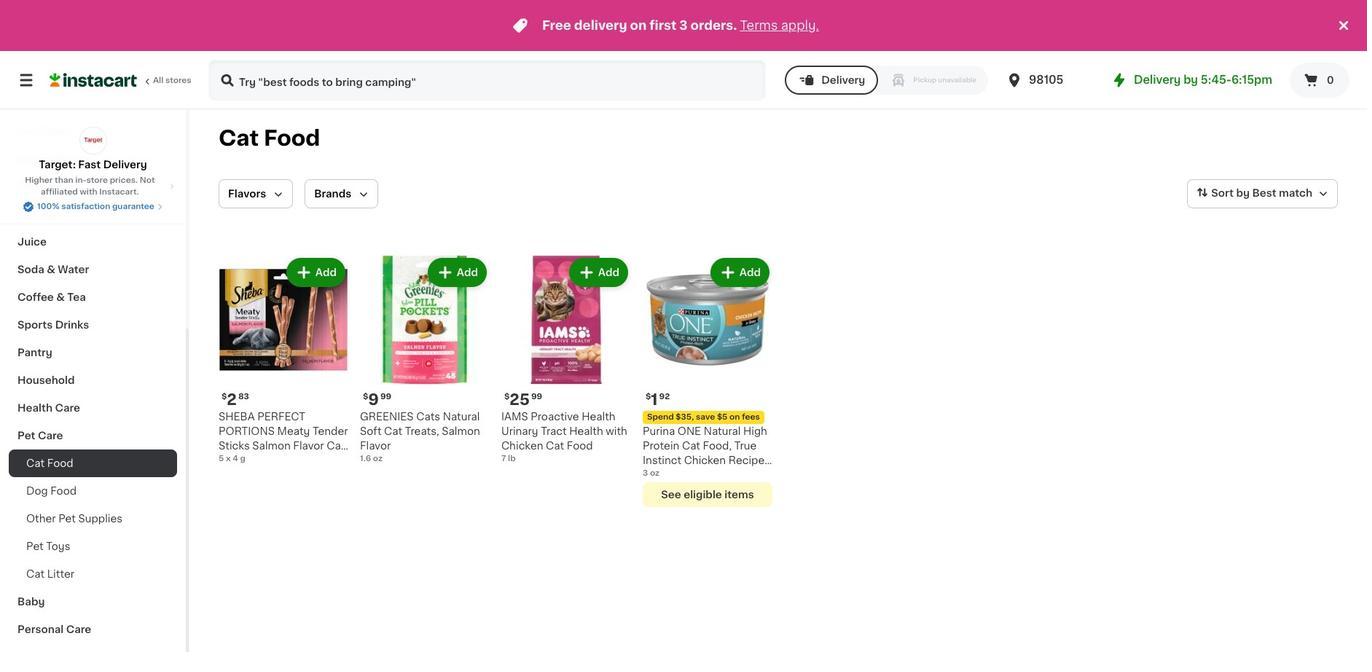 Task type: vqa. For each thing, say whether or not it's contained in the screenshot.
the rightmost Cat Food
yes



Task type: locate. For each thing, give the bounding box(es) containing it.
add for 25
[[598, 268, 620, 278]]

9
[[368, 392, 379, 408]]

pet
[[17, 431, 35, 441], [58, 514, 76, 524], [26, 542, 44, 552]]

0 horizontal spatial natural
[[443, 412, 480, 422]]

& for coffee
[[56, 292, 65, 303]]

$ up the iams
[[504, 393, 510, 401]]

pet right other
[[58, 514, 76, 524]]

5 x 4 g
[[219, 455, 246, 463]]

g
[[240, 455, 246, 463]]

free delivery on first 3 orders. terms apply.
[[542, 20, 819, 31]]

4 product group from the left
[[643, 255, 773, 507]]

cat inside sheba perfect portions meaty tender sticks salmon flavor cat treats
[[327, 441, 345, 451]]

1 vertical spatial natural
[[704, 426, 741, 437]]

3 right first
[[680, 20, 688, 31]]

1 vertical spatial chicken
[[684, 456, 726, 466]]

$ inside '$ 2 83'
[[222, 393, 227, 401]]

1 product group from the left
[[219, 255, 348, 466]]

1 horizontal spatial 3
[[680, 20, 688, 31]]

chicken down urinary
[[502, 441, 543, 451]]

greenies cats natural soft cat treats, salmon flavor 1.6 oz
[[360, 412, 480, 463]]

cat food up the dog food
[[26, 459, 73, 469]]

by for delivery
[[1184, 74, 1198, 85]]

0 horizontal spatial cat food
[[26, 459, 73, 469]]

4
[[233, 455, 238, 463]]

other
[[26, 514, 56, 524]]

cat food up the flavors dropdown button at top
[[219, 128, 320, 149]]

on right $5
[[730, 413, 740, 421]]

dog
[[26, 486, 48, 496]]

protein
[[643, 441, 680, 451]]

2 vertical spatial pet
[[26, 542, 44, 552]]

natural right cats
[[443, 412, 480, 422]]

care inside personal care link
[[66, 625, 91, 635]]

recipe
[[729, 456, 765, 466]]

chicken down food,
[[684, 456, 726, 466]]

cat down greenies
[[384, 426, 403, 437]]

health right tract at the bottom left of page
[[569, 426, 603, 437]]

0 vertical spatial 3
[[680, 20, 688, 31]]

oz right 1.6
[[373, 455, 383, 463]]

cat down tract at the bottom left of page
[[546, 441, 564, 451]]

cat litter
[[26, 569, 74, 580]]

by inside field
[[1237, 188, 1250, 198]]

0 horizontal spatial 99
[[381, 393, 392, 401]]

natural inside purina one natural high protein cat food, true instinct chicken recipe in gravy
[[704, 426, 741, 437]]

3 inside limited time offer region
[[680, 20, 688, 31]]

by for sort
[[1237, 188, 1250, 198]]

on left first
[[630, 20, 647, 31]]

99 right 25
[[531, 393, 542, 401]]

1 flavor from the left
[[293, 441, 324, 451]]

cat down tender
[[327, 441, 345, 451]]

by right sort
[[1237, 188, 1250, 198]]

flavor inside greenies cats natural soft cat treats, salmon flavor 1.6 oz
[[360, 441, 391, 451]]

cats
[[416, 412, 440, 422]]

with
[[80, 188, 97, 196], [606, 426, 628, 437]]

meat
[[17, 98, 45, 109]]

1 horizontal spatial oz
[[650, 469, 660, 477]]

3 add from the left
[[598, 268, 620, 278]]

with down in-
[[80, 188, 97, 196]]

oz down instinct at the bottom of the page
[[650, 469, 660, 477]]

0 horizontal spatial 3
[[643, 469, 648, 477]]

0 vertical spatial chicken
[[502, 441, 543, 451]]

service type group
[[785, 66, 989, 95]]

fast
[[78, 160, 101, 170]]

care inside pet care link
[[38, 431, 63, 441]]

3 product group from the left
[[502, 255, 631, 465]]

1 horizontal spatial delivery
[[822, 75, 866, 85]]

limited time offer region
[[0, 0, 1335, 51]]

& right meat on the left of page
[[47, 98, 55, 109]]

0 horizontal spatial by
[[1184, 74, 1198, 85]]

0 horizontal spatial with
[[80, 188, 97, 196]]

toys
[[46, 542, 70, 552]]

0 horizontal spatial flavor
[[293, 441, 324, 451]]

product group
[[219, 255, 348, 466], [360, 255, 490, 465], [502, 255, 631, 465], [643, 255, 773, 507]]

delivery for delivery
[[822, 75, 866, 85]]

1 vertical spatial &
[[47, 265, 55, 275]]

83
[[238, 393, 249, 401]]

$ left the 92
[[646, 393, 651, 401]]

5:45-
[[1201, 74, 1232, 85]]

natural down $5
[[704, 426, 741, 437]]

1 horizontal spatial flavor
[[360, 441, 391, 451]]

4 add button from the left
[[712, 260, 768, 286]]

1 vertical spatial on
[[730, 413, 740, 421]]

higher
[[25, 176, 53, 184]]

2 product group from the left
[[360, 255, 490, 465]]

1 vertical spatial by
[[1237, 188, 1250, 198]]

care inside health care link
[[55, 403, 80, 413]]

delivery inside delivery by 5:45-6:15pm link
[[1134, 74, 1181, 85]]

flavor
[[293, 441, 324, 451], [360, 441, 391, 451]]

salmon
[[442, 426, 480, 437], [252, 441, 291, 451]]

affiliated
[[41, 188, 78, 196]]

cat inside purina one natural high protein cat food, true instinct chicken recipe in gravy
[[682, 441, 701, 451]]

99
[[381, 393, 392, 401], [531, 393, 542, 401]]

frozen foods
[[17, 154, 88, 164]]

2 $ from the left
[[363, 393, 368, 401]]

care down the baby link
[[66, 625, 91, 635]]

care
[[55, 403, 80, 413], [38, 431, 63, 441], [66, 625, 91, 635]]

salmon right treats,
[[442, 426, 480, 437]]

0 vertical spatial pet
[[17, 431, 35, 441]]

care down household
[[55, 403, 80, 413]]

1 horizontal spatial salmon
[[442, 426, 480, 437]]

25
[[510, 392, 530, 408]]

0 horizontal spatial on
[[630, 20, 647, 31]]

sheba
[[219, 412, 255, 422]]

1 horizontal spatial with
[[606, 426, 628, 437]]

1 vertical spatial with
[[606, 426, 628, 437]]

sticks
[[219, 441, 250, 451]]

pet down health care
[[17, 431, 35, 441]]

0 vertical spatial salmon
[[442, 426, 480, 437]]

personal care
[[17, 625, 91, 635]]

apply.
[[781, 20, 819, 31]]

flavor down soft
[[360, 441, 391, 451]]

1 horizontal spatial natural
[[704, 426, 741, 437]]

natural inside greenies cats natural soft cat treats, salmon flavor 1.6 oz
[[443, 412, 480, 422]]

2 99 from the left
[[531, 393, 542, 401]]

cat down one
[[682, 441, 701, 451]]

care down health care
[[38, 431, 63, 441]]

cat left litter
[[26, 569, 45, 580]]

cat up 'dog'
[[26, 459, 45, 469]]

0 vertical spatial by
[[1184, 74, 1198, 85]]

$ left the 83
[[222, 393, 227, 401]]

7
[[502, 455, 506, 463]]

1 vertical spatial pet
[[58, 514, 76, 524]]

target:
[[39, 160, 76, 170]]

frozen foods link
[[9, 145, 177, 173]]

0 vertical spatial on
[[630, 20, 647, 31]]

flavor down meaty
[[293, 441, 324, 451]]

salmon inside sheba perfect portions meaty tender sticks salmon flavor cat treats
[[252, 441, 291, 451]]

cat inside iams proactive health urinary tract health with chicken cat food 7 lb
[[546, 441, 564, 451]]

0 vertical spatial with
[[80, 188, 97, 196]]

cat litter link
[[9, 561, 177, 588]]

92
[[659, 393, 670, 401]]

high
[[744, 426, 768, 437]]

ice cream
[[17, 126, 71, 136]]

99 for 9
[[381, 393, 392, 401]]

food right 'dog'
[[50, 486, 77, 496]]

0 vertical spatial natural
[[443, 412, 480, 422]]

1 vertical spatial salmon
[[252, 441, 291, 451]]

by left 5:45-
[[1184, 74, 1198, 85]]

add for 2
[[315, 268, 337, 278]]

pet left toys
[[26, 542, 44, 552]]

cat food
[[219, 128, 320, 149], [26, 459, 73, 469]]

food inside cat food link
[[47, 459, 73, 469]]

$
[[222, 393, 227, 401], [363, 393, 368, 401], [504, 393, 510, 401], [646, 393, 651, 401]]

0 vertical spatial care
[[55, 403, 80, 413]]

1 horizontal spatial by
[[1237, 188, 1250, 198]]

1 99 from the left
[[381, 393, 392, 401]]

2 add button from the left
[[429, 260, 486, 286]]

98105 button
[[1006, 60, 1094, 101]]

$ up greenies
[[363, 393, 368, 401]]

soft
[[360, 426, 382, 437]]

3 add button from the left
[[571, 260, 627, 286]]

$ 2 83
[[222, 392, 249, 408]]

1 horizontal spatial cat food
[[219, 128, 320, 149]]

0 horizontal spatial chicken
[[502, 441, 543, 451]]

proactive
[[531, 412, 579, 422]]

delivery
[[1134, 74, 1181, 85], [822, 75, 866, 85], [103, 160, 147, 170]]

free
[[542, 20, 571, 31]]

$ inside $ 9 99
[[363, 393, 368, 401]]

not
[[140, 176, 155, 184]]

food down proactive
[[567, 441, 593, 451]]

2 vertical spatial &
[[56, 292, 65, 303]]

flavor inside sheba perfect portions meaty tender sticks salmon flavor cat treats
[[293, 441, 324, 451]]

soda & water
[[17, 265, 89, 275]]

1 horizontal spatial chicken
[[684, 456, 726, 466]]

3 $ from the left
[[504, 393, 510, 401]]

0 horizontal spatial salmon
[[252, 441, 291, 451]]

0 vertical spatial &
[[47, 98, 55, 109]]

$ inside $ 1 92
[[646, 393, 651, 401]]

sort by
[[1212, 188, 1250, 198]]

pet toys link
[[9, 533, 177, 561]]

99 inside $ 9 99
[[381, 393, 392, 401]]

0 horizontal spatial oz
[[373, 455, 383, 463]]

spend $35, save $5 on fees
[[647, 413, 760, 421]]

6:15pm
[[1232, 74, 1273, 85]]

juice
[[17, 237, 47, 247]]

0 horizontal spatial delivery
[[103, 160, 147, 170]]

instinct
[[643, 456, 682, 466]]

water
[[58, 265, 89, 275]]

cat
[[219, 128, 259, 149], [384, 426, 403, 437], [327, 441, 345, 451], [546, 441, 564, 451], [682, 441, 701, 451], [26, 459, 45, 469], [26, 569, 45, 580]]

0 vertical spatial oz
[[373, 455, 383, 463]]

1 $ from the left
[[222, 393, 227, 401]]

2 vertical spatial care
[[66, 625, 91, 635]]

0 vertical spatial cat food
[[219, 128, 320, 149]]

with left 'purina'
[[606, 426, 628, 437]]

3 down instinct at the bottom of the page
[[643, 469, 648, 477]]

household
[[17, 375, 75, 386]]

0 button
[[1290, 63, 1350, 98]]

guarantee
[[112, 203, 154, 211]]

1 add from the left
[[315, 268, 337, 278]]

& for meat
[[47, 98, 55, 109]]

delivery inside delivery button
[[822, 75, 866, 85]]

health right proactive
[[582, 412, 616, 422]]

4 $ from the left
[[646, 393, 651, 401]]

food up the dog food
[[47, 459, 73, 469]]

& right soda
[[47, 265, 55, 275]]

$ for 2
[[222, 393, 227, 401]]

$ inside $ 25 99
[[504, 393, 510, 401]]

1 vertical spatial 3
[[643, 469, 648, 477]]

1 horizontal spatial 99
[[531, 393, 542, 401]]

chicken
[[502, 441, 543, 451], [684, 456, 726, 466]]

product group containing 2
[[219, 255, 348, 466]]

coffee & tea
[[17, 292, 86, 303]]

99 inside $ 25 99
[[531, 393, 542, 401]]

product group containing 1
[[643, 255, 773, 507]]

on
[[630, 20, 647, 31], [730, 413, 740, 421]]

urinary
[[502, 426, 538, 437]]

&
[[47, 98, 55, 109], [47, 265, 55, 275], [56, 292, 65, 303]]

care for personal care
[[66, 625, 91, 635]]

& left tea
[[56, 292, 65, 303]]

salmon for portions
[[252, 441, 291, 451]]

true
[[735, 441, 757, 451]]

cat food link
[[9, 450, 177, 477]]

1 add button from the left
[[288, 260, 344, 286]]

2 horizontal spatial delivery
[[1134, 74, 1181, 85]]

pet for pet care
[[17, 431, 35, 441]]

None search field
[[208, 60, 766, 101]]

100% satisfaction guarantee
[[37, 203, 154, 211]]

baby
[[17, 597, 45, 607]]

juice link
[[9, 228, 177, 256]]

purina
[[643, 426, 675, 437]]

1 vertical spatial cat food
[[26, 459, 73, 469]]

1 horizontal spatial on
[[730, 413, 740, 421]]

2 flavor from the left
[[360, 441, 391, 451]]

cat up flavors
[[219, 128, 259, 149]]

fees
[[742, 413, 760, 421]]

99 right 9
[[381, 393, 392, 401]]

salmon down meaty
[[252, 441, 291, 451]]

purina one natural high protein cat food, true instinct chicken recipe in gravy
[[643, 426, 768, 480]]

2 add from the left
[[457, 268, 478, 278]]

1 vertical spatial care
[[38, 431, 63, 441]]

target: fast delivery
[[39, 160, 147, 170]]

salmon inside greenies cats natural soft cat treats, salmon flavor 1.6 oz
[[442, 426, 480, 437]]



Task type: describe. For each thing, give the bounding box(es) containing it.
sort
[[1212, 188, 1234, 198]]

stores
[[165, 77, 191, 85]]

delivery by 5:45-6:15pm link
[[1111, 71, 1273, 89]]

delivery for delivery by 5:45-6:15pm
[[1134, 74, 1181, 85]]

add button for 9
[[429, 260, 486, 286]]

natural for salmon
[[443, 412, 480, 422]]

x
[[226, 455, 231, 463]]

chicken inside iams proactive health urinary tract health with chicken cat food 7 lb
[[502, 441, 543, 451]]

4 add from the left
[[740, 268, 761, 278]]

on inside 'product' group
[[730, 413, 740, 421]]

Best match Sort by field
[[1188, 179, 1338, 208]]

than
[[55, 176, 73, 184]]

dog food link
[[9, 477, 177, 505]]

meat & seafood link
[[9, 90, 177, 117]]

food,
[[703, 441, 732, 451]]

1.6
[[360, 455, 371, 463]]

instacart logo image
[[50, 71, 137, 89]]

$ for 9
[[363, 393, 368, 401]]

food inside iams proactive health urinary tract health with chicken cat food 7 lb
[[567, 441, 593, 451]]

care for pet care
[[38, 431, 63, 441]]

in
[[643, 470, 652, 480]]

other pet supplies
[[26, 514, 123, 524]]

health up pet care in the bottom of the page
[[17, 403, 52, 413]]

food up the flavors dropdown button at top
[[264, 128, 320, 149]]

product group containing 25
[[502, 255, 631, 465]]

flavors
[[228, 189, 266, 199]]

add button for 25
[[571, 260, 627, 286]]

cream
[[36, 126, 71, 136]]

litter
[[47, 569, 74, 580]]

0
[[1327, 75, 1334, 85]]

soda & water link
[[9, 256, 177, 284]]

prices.
[[110, 176, 138, 184]]

gravy
[[655, 470, 685, 480]]

product group containing 9
[[360, 255, 490, 465]]

target: fast delivery logo image
[[79, 127, 107, 155]]

coffee & tea link
[[9, 284, 177, 311]]

health care link
[[9, 394, 177, 422]]

add for 9
[[457, 268, 478, 278]]

seafood
[[58, 98, 102, 109]]

tea
[[67, 292, 86, 303]]

cheese link
[[9, 200, 177, 228]]

with inside higher than in-store prices. not affiliated with instacart.
[[80, 188, 97, 196]]

meat & seafood
[[17, 98, 102, 109]]

pet care link
[[9, 422, 177, 450]]

delivery
[[574, 20, 627, 31]]

$ 25 99
[[504, 392, 542, 408]]

personal
[[17, 625, 64, 635]]

household link
[[9, 367, 177, 394]]

save
[[696, 413, 715, 421]]

flavor for meaty
[[293, 441, 324, 451]]

food inside dog food link
[[50, 486, 77, 496]]

terms
[[740, 20, 778, 31]]

$ for 25
[[504, 393, 510, 401]]

pet care
[[17, 431, 63, 441]]

baby link
[[9, 588, 177, 616]]

$ for 1
[[646, 393, 651, 401]]

health care
[[17, 403, 80, 413]]

Search field
[[210, 61, 765, 99]]

cat inside greenies cats natural soft cat treats, salmon flavor 1.6 oz
[[384, 426, 403, 437]]

with inside iams proactive health urinary tract health with chicken cat food 7 lb
[[606, 426, 628, 437]]

add button for 2
[[288, 260, 344, 286]]

care for health care
[[55, 403, 80, 413]]

all stores link
[[50, 60, 192, 101]]

spend
[[647, 413, 674, 421]]

pantry link
[[9, 339, 177, 367]]

pantry
[[17, 348, 52, 358]]

perfect
[[257, 412, 305, 422]]

delivery by 5:45-6:15pm
[[1134, 74, 1273, 85]]

bakery
[[17, 182, 54, 192]]

target: fast delivery link
[[39, 127, 147, 172]]

portions
[[219, 426, 275, 437]]

best match
[[1253, 188, 1313, 198]]

store
[[86, 176, 108, 184]]

higher than in-store prices. not affiliated with instacart.
[[25, 176, 155, 196]]

see eligible items button
[[643, 483, 773, 507]]

delivery inside target: fast delivery link
[[103, 160, 147, 170]]

foods
[[56, 154, 88, 164]]

pet toys
[[26, 542, 70, 552]]

oz inside greenies cats natural soft cat treats, salmon flavor 1.6 oz
[[373, 455, 383, 463]]

bakery link
[[9, 173, 177, 200]]

lb
[[508, 455, 516, 463]]

instacart.
[[99, 188, 139, 196]]

orders.
[[691, 20, 737, 31]]

chicken inside purina one natural high protein cat food, true instinct chicken recipe in gravy
[[684, 456, 726, 466]]

treats
[[219, 456, 250, 466]]

treats,
[[405, 426, 439, 437]]

salmon for natural
[[442, 426, 480, 437]]

$ 1 92
[[646, 392, 670, 408]]

100% satisfaction guarantee button
[[23, 198, 163, 213]]

tract
[[541, 426, 567, 437]]

brands button
[[305, 179, 379, 208]]

1
[[651, 392, 658, 408]]

$ 9 99
[[363, 392, 392, 408]]

one
[[678, 426, 701, 437]]

2
[[227, 392, 237, 408]]

flavor for soft
[[360, 441, 391, 451]]

iams proactive health urinary tract health with chicken cat food 7 lb
[[502, 412, 628, 463]]

1 vertical spatial oz
[[650, 469, 660, 477]]

satisfaction
[[61, 203, 110, 211]]

frozen
[[17, 154, 53, 164]]

flavors button
[[219, 179, 293, 208]]

99 for 25
[[531, 393, 542, 401]]

brands
[[314, 189, 352, 199]]

& for soda
[[47, 265, 55, 275]]

best
[[1253, 188, 1277, 198]]

100%
[[37, 203, 59, 211]]

natural for food,
[[704, 426, 741, 437]]

dog food
[[26, 486, 77, 496]]

98105
[[1029, 74, 1064, 85]]

pet for pet toys
[[26, 542, 44, 552]]

$5
[[717, 413, 728, 421]]

on inside limited time offer region
[[630, 20, 647, 31]]

greenies
[[360, 412, 414, 422]]



